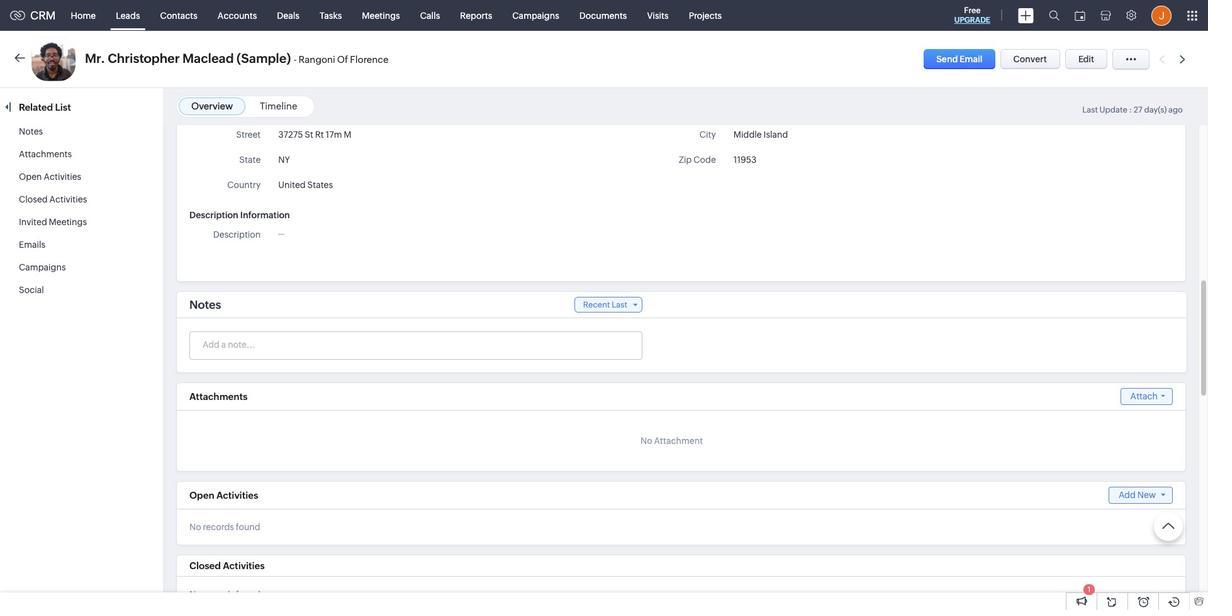 Task type: locate. For each thing, give the bounding box(es) containing it.
campaigns
[[512, 10, 559, 20], [19, 262, 66, 273]]

code
[[694, 155, 716, 165]]

0 horizontal spatial attachments
[[19, 149, 72, 159]]

reports link
[[450, 0, 502, 31]]

0 vertical spatial no
[[641, 436, 652, 446]]

1
[[1088, 586, 1091, 593]]

tasks link
[[310, 0, 352, 31]]

add new
[[1119, 490, 1156, 500]]

closed up invited on the top of the page
[[19, 194, 48, 205]]

-
[[294, 54, 297, 65]]

closed activities down no records found
[[189, 561, 265, 571]]

profile image
[[1152, 5, 1172, 25]]

search element
[[1042, 0, 1067, 31]]

send email
[[937, 54, 983, 64]]

day(s)
[[1144, 105, 1167, 115]]

free upgrade
[[955, 6, 991, 25]]

activities
[[44, 172, 81, 182], [49, 194, 87, 205], [216, 490, 258, 501], [223, 561, 265, 571]]

update
[[1100, 105, 1128, 115]]

state
[[239, 155, 261, 165]]

overview
[[191, 101, 233, 111]]

campaigns right reports
[[512, 10, 559, 20]]

1 horizontal spatial last
[[1083, 105, 1098, 115]]

0 vertical spatial last
[[1083, 105, 1098, 115]]

create menu element
[[1011, 0, 1042, 31]]

deals
[[277, 10, 300, 20]]

1 horizontal spatial open
[[189, 490, 214, 501]]

documents link
[[569, 0, 637, 31]]

0 vertical spatial open activities
[[19, 172, 81, 182]]

17m
[[326, 130, 342, 140]]

visits link
[[637, 0, 679, 31]]

0 vertical spatial description
[[189, 210, 238, 220]]

open activities up closed activities link
[[19, 172, 81, 182]]

campaigns link
[[502, 0, 569, 31], [19, 262, 66, 273]]

description
[[189, 210, 238, 220], [213, 230, 261, 240]]

city
[[700, 130, 716, 140]]

meetings up florence
[[362, 10, 400, 20]]

campaigns down emails on the top of page
[[19, 262, 66, 273]]

recent last
[[583, 300, 627, 310]]

no left attachment
[[641, 436, 652, 446]]

campaigns link right reports
[[502, 0, 569, 31]]

(sample)
[[237, 51, 291, 65]]

closed down the records
[[189, 561, 221, 571]]

activities up 'found'
[[216, 490, 258, 501]]

37275
[[278, 130, 303, 140]]

open
[[19, 172, 42, 182], [189, 490, 214, 501]]

0 horizontal spatial closed activities
[[19, 194, 87, 205]]

timeline
[[260, 101, 297, 111]]

meetings down closed activities link
[[49, 217, 87, 227]]

last right "recent"
[[612, 300, 627, 310]]

information
[[240, 210, 290, 220]]

contacts
[[160, 10, 198, 20]]

1 horizontal spatial notes
[[189, 298, 221, 312]]

1 horizontal spatial meetings
[[362, 10, 400, 20]]

of
[[337, 54, 348, 65]]

closed activities
[[19, 194, 87, 205], [189, 561, 265, 571]]

mr. christopher maclead (sample) - rangoni of florence
[[85, 51, 389, 65]]

description down country on the top left of page
[[189, 210, 238, 220]]

0 vertical spatial closed
[[19, 194, 48, 205]]

florence
[[350, 54, 389, 65]]

meetings
[[362, 10, 400, 20], [49, 217, 87, 227]]

1 vertical spatial closed activities
[[189, 561, 265, 571]]

edit
[[1079, 54, 1094, 64]]

0 vertical spatial notes
[[19, 127, 43, 137]]

0 vertical spatial open
[[19, 172, 42, 182]]

leads link
[[106, 0, 150, 31]]

last left update
[[1083, 105, 1098, 115]]

no left the records
[[189, 522, 201, 532]]

1 horizontal spatial attachments
[[189, 391, 248, 402]]

middle island
[[734, 130, 788, 140]]

0 horizontal spatial last
[[612, 300, 627, 310]]

island
[[764, 130, 788, 140]]

Add a note... field
[[190, 339, 641, 351]]

1 vertical spatial last
[[612, 300, 627, 310]]

1 horizontal spatial campaigns
[[512, 10, 559, 20]]

middle
[[734, 130, 762, 140]]

open down 'attachments' link
[[19, 172, 42, 182]]

open up the records
[[189, 490, 214, 501]]

send
[[937, 54, 958, 64]]

0 horizontal spatial campaigns
[[19, 262, 66, 273]]

accounts
[[218, 10, 257, 20]]

invited meetings
[[19, 217, 87, 227]]

1 vertical spatial closed
[[189, 561, 221, 571]]

christopher
[[108, 51, 180, 65]]

1 horizontal spatial open activities
[[189, 490, 258, 501]]

description for description
[[213, 230, 261, 240]]

notes
[[19, 127, 43, 137], [189, 298, 221, 312]]

description information
[[189, 210, 290, 220]]

attachments link
[[19, 149, 72, 159]]

closed
[[19, 194, 48, 205], [189, 561, 221, 571]]

united states
[[278, 180, 333, 190]]

country
[[227, 180, 261, 190]]

1 horizontal spatial campaigns link
[[502, 0, 569, 31]]

notes link
[[19, 127, 43, 137]]

invited
[[19, 217, 47, 227]]

last
[[1083, 105, 1098, 115], [612, 300, 627, 310]]

meetings inside meetings link
[[362, 10, 400, 20]]

1 vertical spatial campaigns link
[[19, 262, 66, 273]]

maclead
[[183, 51, 234, 65]]

attachments
[[19, 149, 72, 159], [189, 391, 248, 402]]

1 vertical spatial open activities
[[189, 490, 258, 501]]

description for description information
[[189, 210, 238, 220]]

1 vertical spatial description
[[213, 230, 261, 240]]

social
[[19, 285, 44, 295]]

0 vertical spatial meetings
[[362, 10, 400, 20]]

no attachment
[[641, 436, 703, 446]]

0 vertical spatial campaigns link
[[502, 0, 569, 31]]

0 vertical spatial campaigns
[[512, 10, 559, 20]]

last update : 27 day(s) ago
[[1083, 105, 1183, 115]]

27
[[1134, 105, 1143, 115]]

profile element
[[1144, 0, 1179, 31]]

edit button
[[1065, 49, 1108, 69]]

open activities up no records found
[[189, 490, 258, 501]]

emails
[[19, 240, 45, 250]]

1 vertical spatial open
[[189, 490, 214, 501]]

search image
[[1049, 10, 1060, 21]]

closed activities up invited meetings link at the top of page
[[19, 194, 87, 205]]

create menu image
[[1018, 8, 1034, 23]]

closed activities link
[[19, 194, 87, 205]]

1 vertical spatial no
[[189, 522, 201, 532]]

free
[[964, 6, 981, 15]]

activities up invited meetings link at the top of page
[[49, 194, 87, 205]]

attach
[[1131, 391, 1158, 402]]

0 horizontal spatial meetings
[[49, 217, 87, 227]]

description down description information
[[213, 230, 261, 240]]

0 horizontal spatial no
[[189, 522, 201, 532]]

1 horizontal spatial no
[[641, 436, 652, 446]]

reports
[[460, 10, 492, 20]]

activities down 'found'
[[223, 561, 265, 571]]

campaigns link down emails on the top of page
[[19, 262, 66, 273]]



Task type: describe. For each thing, give the bounding box(es) containing it.
0 horizontal spatial open
[[19, 172, 42, 182]]

calls link
[[410, 0, 450, 31]]

0 vertical spatial attachments
[[19, 149, 72, 159]]

calls
[[420, 10, 440, 20]]

zip code
[[679, 155, 716, 165]]

attach link
[[1121, 388, 1173, 405]]

1 vertical spatial notes
[[189, 298, 221, 312]]

overview link
[[191, 101, 233, 111]]

attachment
[[654, 436, 703, 446]]

ago
[[1169, 105, 1183, 115]]

contacts link
[[150, 0, 208, 31]]

no for attachments
[[641, 436, 652, 446]]

0 horizontal spatial notes
[[19, 127, 43, 137]]

crm link
[[10, 9, 56, 22]]

previous record image
[[1159, 55, 1165, 63]]

home link
[[61, 0, 106, 31]]

new
[[1138, 490, 1156, 500]]

calendar image
[[1075, 10, 1086, 20]]

home
[[71, 10, 96, 20]]

campaigns inside campaigns link
[[512, 10, 559, 20]]

mr.
[[85, 51, 105, 65]]

open activities link
[[19, 172, 81, 182]]

united
[[278, 180, 306, 190]]

records
[[203, 522, 234, 532]]

convert button
[[1000, 49, 1060, 69]]

email
[[960, 54, 983, 64]]

visits
[[647, 10, 669, 20]]

states
[[307, 180, 333, 190]]

tasks
[[320, 10, 342, 20]]

0 horizontal spatial open activities
[[19, 172, 81, 182]]

no records found
[[189, 522, 260, 532]]

st
[[305, 130, 313, 140]]

activities up closed activities link
[[44, 172, 81, 182]]

emails link
[[19, 240, 45, 250]]

11953
[[734, 155, 757, 165]]

1 vertical spatial meetings
[[49, 217, 87, 227]]

list
[[55, 102, 71, 113]]

street
[[236, 130, 261, 140]]

social link
[[19, 285, 44, 295]]

deals link
[[267, 0, 310, 31]]

projects
[[689, 10, 722, 20]]

zip
[[679, 155, 692, 165]]

accounts link
[[208, 0, 267, 31]]

rt
[[315, 130, 324, 140]]

projects link
[[679, 0, 732, 31]]

rangoni
[[299, 54, 335, 65]]

documents
[[580, 10, 627, 20]]

related
[[19, 102, 53, 113]]

0 horizontal spatial closed
[[19, 194, 48, 205]]

37275 st rt 17m m
[[278, 130, 352, 140]]

next record image
[[1180, 55, 1188, 63]]

1 horizontal spatial closed activities
[[189, 561, 265, 571]]

1 vertical spatial attachments
[[189, 391, 248, 402]]

invited meetings link
[[19, 217, 87, 227]]

send email button
[[924, 49, 995, 69]]

convert
[[1014, 54, 1047, 64]]

related list
[[19, 102, 73, 113]]

no for open activities
[[189, 522, 201, 532]]

crm
[[30, 9, 56, 22]]

meetings link
[[352, 0, 410, 31]]

:
[[1129, 105, 1132, 115]]

add
[[1119, 490, 1136, 500]]

found
[[236, 522, 260, 532]]

0 vertical spatial closed activities
[[19, 194, 87, 205]]

leads
[[116, 10, 140, 20]]

0 horizontal spatial campaigns link
[[19, 262, 66, 273]]

ny
[[278, 155, 290, 165]]

timeline link
[[260, 101, 297, 111]]

m
[[344, 130, 352, 140]]

1 horizontal spatial closed
[[189, 561, 221, 571]]

1 vertical spatial campaigns
[[19, 262, 66, 273]]

upgrade
[[955, 16, 991, 25]]



Task type: vqa. For each thing, say whether or not it's contained in the screenshot.
17m
yes



